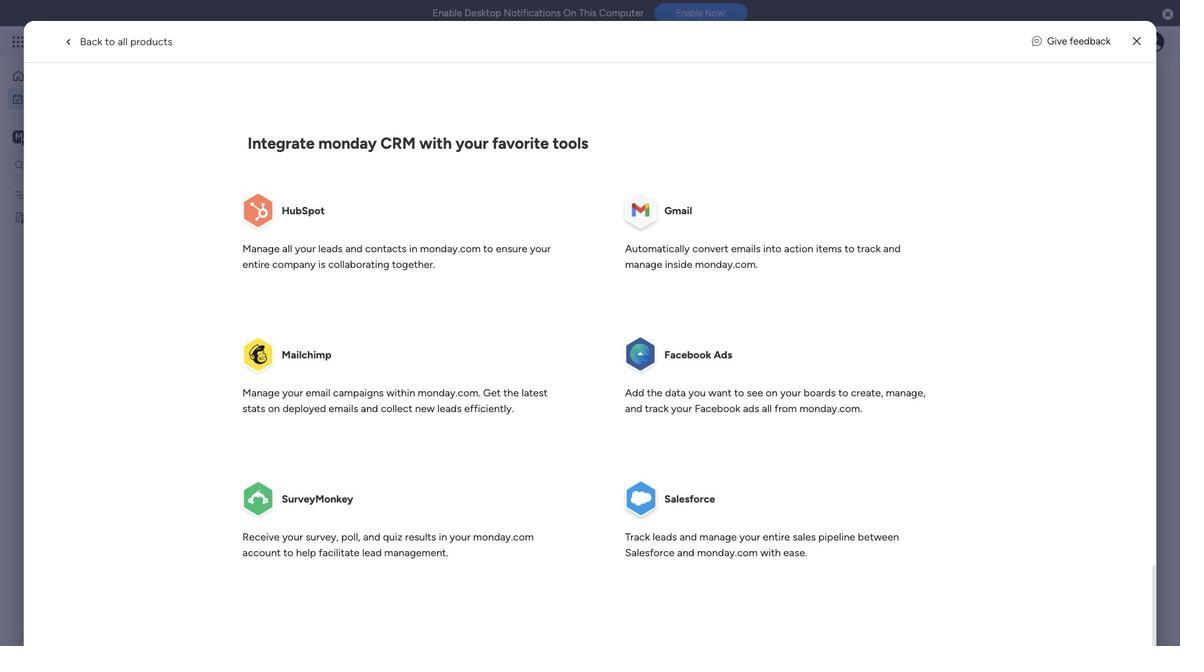 Task type: describe. For each thing, give the bounding box(es) containing it.
your down data
[[671, 403, 692, 415]]

list box containing marketing plan
[[0, 181, 167, 405]]

leads inside manage all your leads and contacts in monday.com to ensure your entire company is collaborating together.
[[318, 243, 342, 255]]

enable for enable now!
[[676, 8, 703, 19]]

convert
[[692, 243, 728, 255]]

surveymonkey
[[281, 493, 353, 505]]

your inside track leads and manage your entire sales pipeline between salesforce and monday.com with ease.
[[739, 531, 760, 544]]

work for my
[[44, 93, 64, 104]]

my work button
[[8, 88, 141, 109]]

your up company
[[295, 243, 315, 255]]

notifications
[[504, 7, 561, 19]]

marketing plan
[[31, 189, 91, 200]]

automatically
[[625, 243, 690, 255]]

ensure
[[496, 243, 527, 255]]

select product image
[[12, 35, 25, 48]]

my work
[[29, 93, 64, 104]]

company
[[272, 258, 315, 271]]

on inside manage your email campaigns within monday.com. get the latest stats on deployed emails and collect new leads efficiently.
[[268, 403, 280, 415]]

your inside manage your email campaigns within monday.com. get the latest stats on deployed emails and collect new leads efficiently.
[[282, 387, 303, 399]]

and inside automatically convert emails into action items to track and manage inside monday.com.
[[883, 243, 900, 255]]

monday.com inside track leads and manage your entire sales pipeline between salesforce and monday.com with ease.
[[697, 547, 757, 559]]

monday work management
[[58, 34, 204, 49]]

Search in workspace field
[[28, 157, 109, 172]]

back
[[80, 35, 102, 48]]

monday.com. inside manage your email campaigns within monday.com. get the latest stats on deployed emails and collect new leads efficiently.
[[417, 387, 480, 399]]

action
[[784, 243, 813, 255]]

monday.com. inside automatically convert emails into action items to track and manage inside monday.com.
[[695, 258, 758, 271]]

crm
[[380, 134, 415, 153]]

main workspace
[[30, 130, 107, 143]]

m
[[15, 131, 23, 142]]

give
[[1047, 36, 1067, 47]]

help
[[296, 547, 316, 559]]

desktop
[[465, 7, 501, 19]]

together.
[[392, 258, 435, 271]]

enable now!
[[676, 8, 726, 19]]

and inside manage your email campaigns within monday.com. get the latest stats on deployed emails and collect new leads efficiently.
[[361, 403, 378, 415]]

to inside receive your survey, poll, and quiz results in your monday.com account to help facilitate lead management.
[[283, 547, 293, 559]]

efficiently.
[[464, 403, 514, 415]]

into
[[763, 243, 781, 255]]

kendall parks image
[[1143, 31, 1164, 52]]

automatically convert emails into action items to track and manage inside monday.com.
[[625, 243, 900, 271]]

my
[[29, 93, 41, 104]]

campaigns
[[333, 387, 384, 399]]

contacts
[[365, 243, 406, 255]]

lottie animation element
[[0, 514, 167, 646]]

and inside receive your survey, poll, and quiz results in your monday.com account to help facilitate lead management.
[[363, 531, 380, 544]]

feedback
[[1070, 36, 1111, 47]]

collaborating
[[328, 258, 389, 271]]

boards
[[803, 387, 835, 399]]

get
[[483, 387, 500, 399]]

close image
[[1133, 37, 1141, 47]]

all inside button
[[118, 35, 128, 48]]

your right results
[[449, 531, 470, 544]]

marketing
[[31, 189, 72, 200]]

monday.com. inside the add the data you want to see on your boards to create, manage, and track your facebook ads all from monday.com.
[[799, 403, 862, 415]]

now!
[[705, 8, 726, 19]]

items
[[816, 243, 842, 255]]

salesforce inside track leads and manage your entire sales pipeline between salesforce and monday.com with ease.
[[625, 547, 674, 559]]

back to all products button
[[51, 29, 183, 55]]

ads
[[713, 348, 732, 361]]

manage inside automatically convert emails into action items to track and manage inside monday.com.
[[625, 258, 662, 271]]

poll,
[[341, 531, 360, 544]]

all inside the add the data you want to see on your boards to create, manage, and track your facebook ads all from monday.com.
[[762, 403, 772, 415]]

management
[[132, 34, 204, 49]]

emails inside automatically convert emails into action items to track and manage inside monday.com.
[[731, 243, 760, 255]]

management.
[[384, 547, 448, 559]]

stats
[[242, 403, 265, 415]]

to right boards
[[838, 387, 848, 399]]

integrate monday crm with your favorite tools
[[247, 134, 588, 153]]

track inside the add the data you want to see on your boards to create, manage, and track your facebook ads all from monday.com.
[[645, 403, 668, 415]]

ads
[[743, 403, 759, 415]]

survey,
[[305, 531, 338, 544]]

help image
[[1098, 35, 1111, 48]]

your up help
[[282, 531, 303, 544]]

tools
[[552, 134, 588, 153]]

on inside the add the data you want to see on your boards to create, manage, and track your facebook ads all from monday.com.
[[765, 387, 777, 399]]

plan
[[74, 189, 91, 200]]

new
[[415, 403, 434, 415]]

products
[[130, 35, 173, 48]]

work for monday
[[106, 34, 129, 49]]

v2 user feedback image
[[1032, 34, 1042, 49]]

to inside button
[[105, 35, 115, 48]]

1 horizontal spatial monday
[[318, 134, 377, 153]]

email
[[305, 387, 330, 399]]

enable desktop notifications on this computer
[[433, 7, 644, 19]]

enable now! button
[[654, 3, 748, 23]]

search everything image
[[1069, 35, 1082, 48]]

facebook ads
[[664, 348, 732, 361]]

facilitate
[[318, 547, 359, 559]]

is
[[318, 258, 325, 271]]

monday.com inside receive your survey, poll, and quiz results in your monday.com account to help facilitate lead management.
[[473, 531, 533, 544]]

in inside manage all your leads and contacts in monday.com to ensure your entire company is collaborating together.
[[409, 243, 417, 255]]



Task type: vqa. For each thing, say whether or not it's contained in the screenshot.
Public Dashboard icon
no



Task type: locate. For each thing, give the bounding box(es) containing it.
1 horizontal spatial all
[[282, 243, 292, 255]]

ease.
[[783, 547, 807, 559]]

0 vertical spatial leads
[[318, 243, 342, 255]]

on right see
[[765, 387, 777, 399]]

1 horizontal spatial enable
[[676, 8, 703, 19]]

emails inside manage your email campaigns within monday.com. get the latest stats on deployed emails and collect new leads efficiently.
[[328, 403, 358, 415]]

in inside receive your survey, poll, and quiz results in your monday.com account to help facilitate lead management.
[[439, 531, 447, 544]]

see
[[746, 387, 763, 399]]

create,
[[851, 387, 883, 399]]

manage,
[[886, 387, 925, 399]]

on right stats
[[268, 403, 280, 415]]

entire inside track leads and manage your entire sales pipeline between salesforce and monday.com with ease.
[[763, 531, 790, 544]]

1 horizontal spatial emails
[[731, 243, 760, 255]]

emails
[[731, 243, 760, 255], [328, 403, 358, 415]]

to right back
[[105, 35, 115, 48]]

facebook down want
[[694, 403, 740, 415]]

2 vertical spatial leads
[[652, 531, 677, 544]]

work right my
[[44, 93, 64, 104]]

2 horizontal spatial all
[[762, 403, 772, 415]]

workspace selection element
[[12, 129, 109, 146]]

1 manage from the top
[[242, 243, 279, 255]]

receive
[[242, 531, 279, 544]]

leads right new
[[437, 403, 461, 415]]

with right crm
[[419, 134, 452, 153]]

0 horizontal spatial monday
[[58, 34, 103, 49]]

mailchimp
[[281, 348, 331, 361]]

apps image
[[1037, 35, 1050, 48]]

enable left desktop
[[433, 7, 462, 19]]

to inside manage all your leads and contacts in monday.com to ensure your entire company is collaborating together.
[[483, 243, 493, 255]]

manage
[[625, 258, 662, 271], [699, 531, 737, 544]]

option
[[0, 183, 167, 185]]

manage inside manage all your leads and contacts in monday.com to ensure your entire company is collaborating together.
[[242, 243, 279, 255]]

0 horizontal spatial enable
[[433, 7, 462, 19]]

monday left crm
[[318, 134, 377, 153]]

leads inside track leads and manage your entire sales pipeline between salesforce and monday.com with ease.
[[652, 531, 677, 544]]

0 vertical spatial monday.com
[[420, 243, 480, 255]]

manage all your leads and contacts in monday.com to ensure your entire company is collaborating together.
[[242, 243, 551, 271]]

all inside manage all your leads and contacts in monday.com to ensure your entire company is collaborating together.
[[282, 243, 292, 255]]

your left sales
[[739, 531, 760, 544]]

0 vertical spatial all
[[118, 35, 128, 48]]

0 horizontal spatial track
[[645, 403, 668, 415]]

0 horizontal spatial work
[[44, 93, 64, 104]]

1 horizontal spatial leads
[[437, 403, 461, 415]]

all left 'products'
[[118, 35, 128, 48]]

0 vertical spatial with
[[419, 134, 452, 153]]

deployed
[[282, 403, 326, 415]]

1 vertical spatial manage
[[699, 531, 737, 544]]

enable inside button
[[676, 8, 703, 19]]

manage inside track leads and manage your entire sales pipeline between salesforce and monday.com with ease.
[[699, 531, 737, 544]]

entire left company
[[242, 258, 269, 271]]

2 horizontal spatial leads
[[652, 531, 677, 544]]

pipeline
[[818, 531, 855, 544]]

monday.com inside manage all your leads and contacts in monday.com to ensure your entire company is collaborating together.
[[420, 243, 480, 255]]

workspace image
[[12, 129, 26, 144]]

2 vertical spatial monday.com
[[697, 547, 757, 559]]

1 horizontal spatial on
[[765, 387, 777, 399]]

1 vertical spatial in
[[439, 531, 447, 544]]

monday.com. down convert
[[695, 258, 758, 271]]

receive your survey, poll, and quiz results in your monday.com account to help facilitate lead management.
[[242, 531, 533, 559]]

facebook inside the add the data you want to see on your boards to create, manage, and track your facebook ads all from monday.com.
[[694, 403, 740, 415]]

lead
[[362, 547, 381, 559]]

to left help
[[283, 547, 293, 559]]

0 vertical spatial monday.com.
[[695, 258, 758, 271]]

monday.com. up new
[[417, 387, 480, 399]]

leads right track
[[652, 531, 677, 544]]

emails left the "into"
[[731, 243, 760, 255]]

lottie animation image
[[0, 514, 167, 646]]

1 vertical spatial all
[[282, 243, 292, 255]]

leads up is
[[318, 243, 342, 255]]

0 vertical spatial monday
[[58, 34, 103, 49]]

your
[[455, 134, 488, 153], [295, 243, 315, 255], [530, 243, 551, 255], [282, 387, 303, 399], [780, 387, 801, 399], [671, 403, 692, 415], [282, 531, 303, 544], [449, 531, 470, 544], [739, 531, 760, 544]]

2 horizontal spatial monday.com.
[[799, 403, 862, 415]]

data
[[665, 387, 686, 399]]

monday up the home button
[[58, 34, 103, 49]]

1 vertical spatial salesforce
[[625, 547, 674, 559]]

results
[[405, 531, 436, 544]]

the inside the add the data you want to see on your boards to create, manage, and track your facebook ads all from monday.com.
[[647, 387, 662, 399]]

1 vertical spatial monday.com
[[473, 531, 533, 544]]

back to all products
[[80, 35, 173, 48]]

to right items
[[844, 243, 854, 255]]

account
[[242, 547, 281, 559]]

0 vertical spatial entire
[[242, 258, 269, 271]]

private board image
[[14, 211, 26, 223]]

1 vertical spatial manage
[[242, 387, 279, 399]]

main
[[30, 130, 53, 143]]

1 vertical spatial monday.com.
[[417, 387, 480, 399]]

2 vertical spatial all
[[762, 403, 772, 415]]

0 horizontal spatial leads
[[318, 243, 342, 255]]

0 horizontal spatial emails
[[328, 403, 358, 415]]

1 horizontal spatial manage
[[699, 531, 737, 544]]

and inside the add the data you want to see on your boards to create, manage, and track your facebook ads all from monday.com.
[[625, 403, 642, 415]]

0 horizontal spatial in
[[409, 243, 417, 255]]

sales
[[792, 531, 816, 544]]

from
[[774, 403, 797, 415]]

work right back
[[106, 34, 129, 49]]

your right ensure
[[530, 243, 551, 255]]

integrate
[[247, 134, 314, 153]]

1 vertical spatial on
[[268, 403, 280, 415]]

facebook
[[664, 348, 711, 361], [694, 403, 740, 415]]

0 vertical spatial salesforce
[[664, 493, 715, 505]]

enable left now! at top right
[[676, 8, 703, 19]]

track right items
[[857, 243, 880, 255]]

2 manage from the top
[[242, 387, 279, 399]]

in up together.
[[409, 243, 417, 255]]

in
[[409, 243, 417, 255], [439, 531, 447, 544]]

add
[[625, 387, 644, 399]]

1 horizontal spatial with
[[760, 547, 780, 559]]

0 horizontal spatial monday.com.
[[417, 387, 480, 399]]

the inside manage your email campaigns within monday.com. get the latest stats on deployed emails and collect new leads efficiently.
[[503, 387, 519, 399]]

leads
[[318, 243, 342, 255], [437, 403, 461, 415], [652, 531, 677, 544]]

1 vertical spatial with
[[760, 547, 780, 559]]

enable
[[433, 7, 462, 19], [676, 8, 703, 19]]

on
[[563, 7, 576, 19]]

facebook left ads
[[664, 348, 711, 361]]

to left see
[[734, 387, 744, 399]]

1 vertical spatial leads
[[437, 403, 461, 415]]

monday.com. down boards
[[799, 403, 862, 415]]

1 vertical spatial facebook
[[694, 403, 740, 415]]

0 vertical spatial emails
[[731, 243, 760, 255]]

notes
[[31, 211, 56, 222]]

manage for deployed
[[242, 387, 279, 399]]

1 vertical spatial track
[[645, 403, 668, 415]]

list box
[[0, 181, 167, 405]]

home
[[30, 70, 55, 81]]

manage
[[242, 243, 279, 255], [242, 387, 279, 399]]

leads inside manage your email campaigns within monday.com. get the latest stats on deployed emails and collect new leads efficiently.
[[437, 403, 461, 415]]

0 vertical spatial track
[[857, 243, 880, 255]]

work inside button
[[44, 93, 64, 104]]

all
[[118, 35, 128, 48], [282, 243, 292, 255], [762, 403, 772, 415]]

give feedback link
[[1032, 34, 1111, 49]]

within
[[386, 387, 415, 399]]

0 vertical spatial work
[[106, 34, 129, 49]]

0 horizontal spatial the
[[503, 387, 519, 399]]

between
[[858, 531, 899, 544]]

1 vertical spatial entire
[[763, 531, 790, 544]]

monday
[[58, 34, 103, 49], [318, 134, 377, 153]]

1 horizontal spatial monday.com.
[[695, 258, 758, 271]]

your up deployed
[[282, 387, 303, 399]]

all right ads
[[762, 403, 772, 415]]

0 horizontal spatial manage
[[625, 258, 662, 271]]

0 horizontal spatial with
[[419, 134, 452, 153]]

0 vertical spatial manage
[[625, 258, 662, 271]]

track leads and manage your entire sales pipeline between salesforce and monday.com with ease.
[[625, 531, 899, 559]]

0 vertical spatial in
[[409, 243, 417, 255]]

1 horizontal spatial work
[[106, 34, 129, 49]]

on
[[765, 387, 777, 399], [268, 403, 280, 415]]

with left ease.
[[760, 547, 780, 559]]

1 vertical spatial monday
[[318, 134, 377, 153]]

home button
[[8, 66, 141, 86]]

your left favorite
[[455, 134, 488, 153]]

1 the from the left
[[503, 387, 519, 399]]

favorite
[[492, 134, 549, 153]]

inside
[[665, 258, 692, 271]]

add the data you want to see on your boards to create, manage, and track your facebook ads all from monday.com.
[[625, 387, 925, 415]]

workspace
[[56, 130, 107, 143]]

to
[[105, 35, 115, 48], [483, 243, 493, 255], [844, 243, 854, 255], [734, 387, 744, 399], [838, 387, 848, 399], [283, 547, 293, 559]]

you
[[688, 387, 705, 399]]

the
[[503, 387, 519, 399], [647, 387, 662, 399]]

manage your email campaigns within monday.com. get the latest stats on deployed emails and collect new leads efficiently.
[[242, 387, 547, 415]]

want
[[708, 387, 731, 399]]

the right 'add'
[[647, 387, 662, 399]]

0 horizontal spatial entire
[[242, 258, 269, 271]]

entire inside manage all your leads and contacts in monday.com to ensure your entire company is collaborating together.
[[242, 258, 269, 271]]

collect
[[380, 403, 412, 415]]

to left ensure
[[483, 243, 493, 255]]

manage inside manage your email campaigns within monday.com. get the latest stats on deployed emails and collect new leads efficiently.
[[242, 387, 279, 399]]

the right get
[[503, 387, 519, 399]]

computer
[[599, 7, 644, 19]]

manage up stats
[[242, 387, 279, 399]]

0 vertical spatial facebook
[[664, 348, 711, 361]]

track down data
[[645, 403, 668, 415]]

quiz
[[383, 531, 402, 544]]

1 horizontal spatial track
[[857, 243, 880, 255]]

give feedback
[[1047, 36, 1111, 47]]

all up company
[[282, 243, 292, 255]]

manage up company
[[242, 243, 279, 255]]

2 vertical spatial monday.com.
[[799, 403, 862, 415]]

1 horizontal spatial the
[[647, 387, 662, 399]]

entire
[[242, 258, 269, 271], [763, 531, 790, 544]]

with inside track leads and manage your entire sales pipeline between salesforce and monday.com with ease.
[[760, 547, 780, 559]]

0 vertical spatial on
[[765, 387, 777, 399]]

track
[[625, 531, 650, 544]]

your up from
[[780, 387, 801, 399]]

to inside automatically convert emails into action items to track and manage inside monday.com.
[[844, 243, 854, 255]]

0 horizontal spatial on
[[268, 403, 280, 415]]

track inside automatically convert emails into action items to track and manage inside monday.com.
[[857, 243, 880, 255]]

hubspot
[[281, 204, 324, 217]]

manage for entire
[[242, 243, 279, 255]]

0 horizontal spatial all
[[118, 35, 128, 48]]

dapulse close image
[[1162, 8, 1174, 21]]

emails down campaigns
[[328, 403, 358, 415]]

entire up ease.
[[763, 531, 790, 544]]

salesforce
[[664, 493, 715, 505], [625, 547, 674, 559]]

1 horizontal spatial entire
[[763, 531, 790, 544]]

2 the from the left
[[647, 387, 662, 399]]

1 vertical spatial emails
[[328, 403, 358, 415]]

gmail
[[664, 204, 692, 217]]

and inside manage all your leads and contacts in monday.com to ensure your entire company is collaborating together.
[[345, 243, 362, 255]]

0 vertical spatial manage
[[242, 243, 279, 255]]

latest
[[521, 387, 547, 399]]

1 vertical spatial work
[[44, 93, 64, 104]]

this
[[579, 7, 597, 19]]

monday.com
[[420, 243, 480, 255], [473, 531, 533, 544], [697, 547, 757, 559]]

enable for enable desktop notifications on this computer
[[433, 7, 462, 19]]

in right results
[[439, 531, 447, 544]]

1 horizontal spatial in
[[439, 531, 447, 544]]



